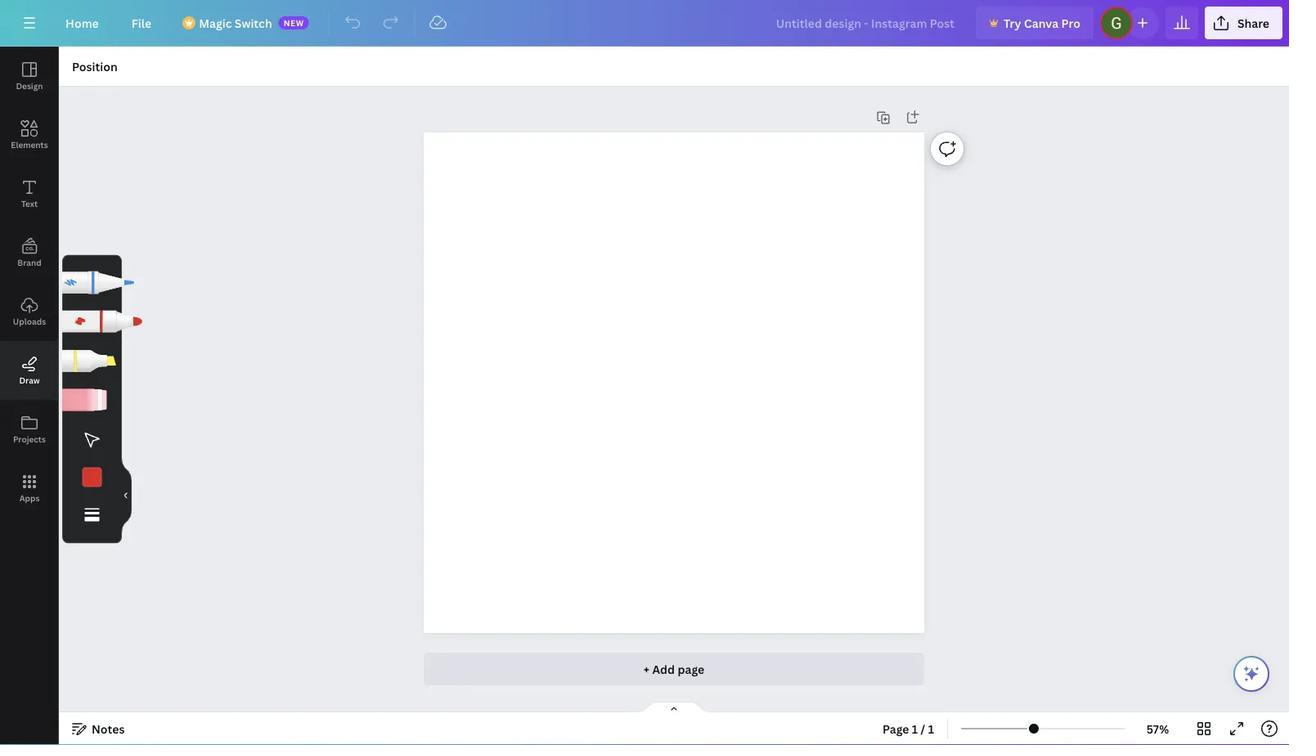 Task type: describe. For each thing, give the bounding box(es) containing it.
apps button
[[0, 459, 59, 518]]

elements button
[[0, 106, 59, 164]]

text button
[[0, 164, 59, 223]]

home
[[65, 15, 99, 31]]

elements
[[11, 139, 48, 150]]

uploads
[[13, 316, 46, 327]]

try canva pro button
[[976, 7, 1093, 39]]

page
[[883, 721, 909, 737]]

+
[[643, 661, 649, 677]]

side panel tab list
[[0, 47, 59, 518]]

uploads button
[[0, 282, 59, 341]]

new
[[284, 17, 304, 28]]

try canva pro
[[1004, 15, 1080, 31]]

notes button
[[65, 716, 131, 742]]

apps
[[19, 492, 40, 503]]

magic
[[199, 15, 232, 31]]

magic switch
[[199, 15, 272, 31]]

brand
[[17, 257, 41, 268]]

design button
[[0, 47, 59, 106]]

1 1 from the left
[[912, 721, 918, 737]]

Design title text field
[[763, 7, 969, 39]]

page 1 / 1
[[883, 721, 934, 737]]

show pages image
[[635, 701, 713, 714]]

main menu bar
[[0, 0, 1289, 47]]

hide image
[[121, 456, 132, 535]]

/
[[921, 721, 925, 737]]

notes
[[92, 721, 125, 737]]

+ add page button
[[424, 653, 924, 685]]

design
[[16, 80, 43, 91]]



Task type: vqa. For each thing, say whether or not it's contained in the screenshot.
first
no



Task type: locate. For each thing, give the bounding box(es) containing it.
2 1 from the left
[[928, 721, 934, 737]]

draw button
[[0, 341, 59, 400]]

1
[[912, 721, 918, 737], [928, 721, 934, 737]]

switch
[[235, 15, 272, 31]]

pro
[[1061, 15, 1080, 31]]

file button
[[118, 7, 165, 39]]

brand button
[[0, 223, 59, 282]]

text
[[21, 198, 38, 209]]

file
[[131, 15, 151, 31]]

57%
[[1147, 721, 1169, 737]]

try
[[1004, 15, 1021, 31]]

share
[[1237, 15, 1269, 31]]

1 right /
[[928, 721, 934, 737]]

0 horizontal spatial 1
[[912, 721, 918, 737]]

home link
[[52, 7, 112, 39]]

position
[[72, 58, 118, 74]]

projects button
[[0, 400, 59, 459]]

share button
[[1205, 7, 1282, 39]]

canva
[[1024, 15, 1059, 31]]

add
[[652, 661, 675, 677]]

1 left /
[[912, 721, 918, 737]]

projects
[[13, 433, 46, 445]]

page
[[678, 661, 704, 677]]

1 horizontal spatial 1
[[928, 721, 934, 737]]

57% button
[[1131, 716, 1184, 742]]

#e7191f image
[[82, 468, 102, 487], [82, 468, 102, 487]]

canva assistant image
[[1242, 664, 1261, 684]]

+ add page
[[643, 661, 704, 677]]

position button
[[65, 53, 124, 79]]

draw
[[19, 375, 40, 386]]



